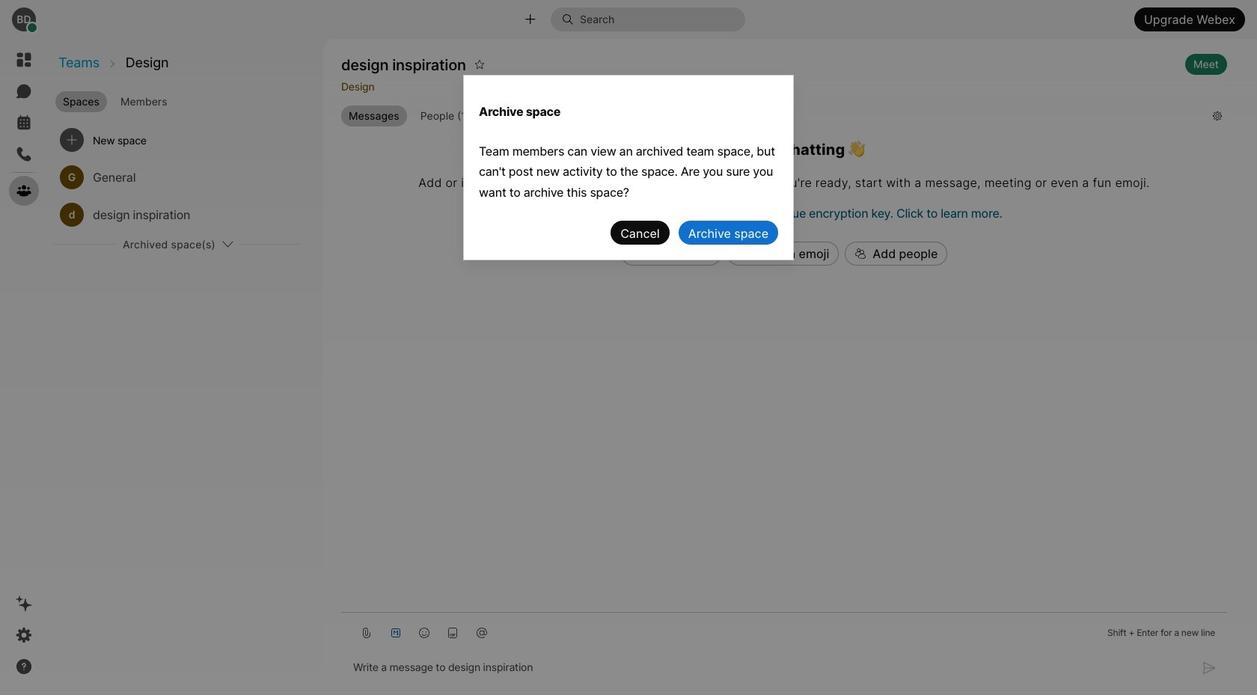 Task type: locate. For each thing, give the bounding box(es) containing it.
general list item
[[54, 159, 303, 196]]

tab list
[[52, 85, 322, 114]]

design inspiration list item
[[54, 196, 303, 234]]

dialog
[[464, 75, 794, 621]]

navigation
[[0, 39, 48, 696]]

group
[[341, 106, 1202, 127]]

webex tab list
[[9, 45, 39, 206]]

list item
[[54, 121, 303, 159]]



Task type: vqa. For each thing, say whether or not it's contained in the screenshot.
"list item"
yes



Task type: describe. For each thing, give the bounding box(es) containing it.
arrow down_16 image
[[222, 238, 234, 250]]

message composer toolbar element
[[341, 613, 1228, 648]]



